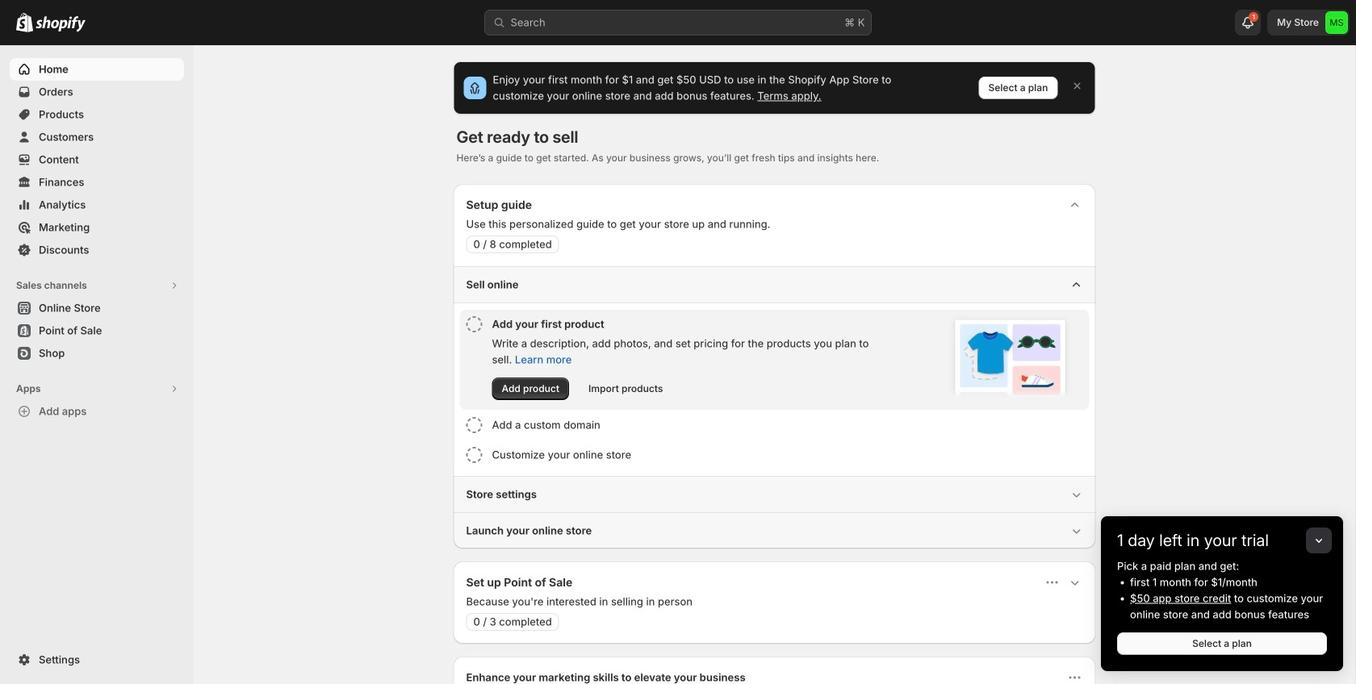 Task type: describe. For each thing, give the bounding box(es) containing it.
mark customize your online store as done image
[[466, 447, 482, 463]]

shopify image
[[36, 16, 86, 32]]

shopify image
[[16, 13, 33, 32]]

mark add a custom domain as done image
[[466, 417, 482, 433]]

add your first product group
[[460, 310, 1089, 410]]



Task type: locate. For each thing, give the bounding box(es) containing it.
add a custom domain group
[[460, 411, 1089, 440]]

customize your online store group
[[460, 441, 1089, 470]]

my store image
[[1325, 11, 1348, 34]]

guide categories group
[[453, 266, 1096, 549]]

sell online group
[[453, 266, 1096, 476]]

mark add your first product as done image
[[466, 316, 482, 333]]

setup guide region
[[453, 184, 1096, 549]]



Task type: vqa. For each thing, say whether or not it's contained in the screenshot.
first for from left
no



